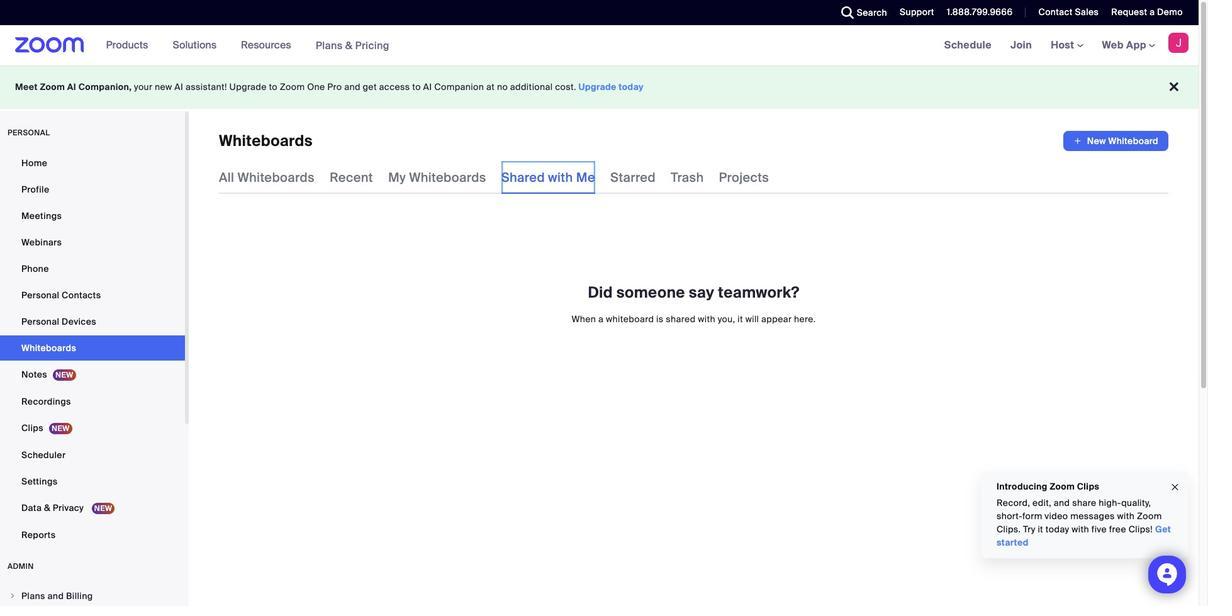 Task type: describe. For each thing, give the bounding box(es) containing it.
1.888.799.9666
[[947, 6, 1013, 18]]

new whiteboard button
[[1064, 131, 1169, 151]]

today inside "meet zoom ai companion," footer
[[619, 81, 644, 93]]

settings
[[21, 476, 58, 487]]

companion,
[[78, 81, 132, 93]]

app
[[1127, 38, 1147, 52]]

today inside record, edit, and share high-quality, short-form video messages with zoom clips. try it today with five free clips!
[[1046, 524, 1070, 535]]

2 ai from the left
[[175, 81, 183, 93]]

with down the "messages"
[[1072, 524, 1090, 535]]

whiteboards link
[[0, 336, 185, 361]]

here.
[[795, 314, 816, 325]]

request
[[1112, 6, 1148, 18]]

plans for plans & pricing
[[316, 39, 343, 52]]

webinars
[[21, 237, 62, 248]]

right image
[[9, 592, 16, 600]]

form
[[1023, 511, 1043, 522]]

recordings
[[21, 396, 71, 407]]

1 to from the left
[[269, 81, 278, 93]]

zoom up edit, on the right bottom of page
[[1051, 481, 1076, 492]]

reports link
[[0, 523, 185, 548]]

with left 'you,'
[[698, 314, 716, 325]]

with inside tabs of all whiteboard page tab list
[[548, 169, 573, 186]]

recent
[[330, 169, 373, 186]]

web app button
[[1103, 38, 1156, 52]]

zoom logo image
[[15, 37, 84, 53]]

resources
[[241, 38, 291, 52]]

whiteboards inside personal menu menu
[[21, 343, 76, 354]]

get started link
[[997, 524, 1172, 548]]

profile
[[21, 184, 49, 195]]

and inside "meet zoom ai companion," footer
[[345, 81, 361, 93]]

when a whiteboard is shared with you, it will appear here.
[[572, 314, 816, 325]]

one
[[307, 81, 325, 93]]

introducing
[[997, 481, 1048, 492]]

zoom right meet
[[40, 81, 65, 93]]

access
[[379, 81, 410, 93]]

introducing zoom clips
[[997, 481, 1100, 492]]

appear
[[762, 314, 792, 325]]

try
[[1024, 524, 1036, 535]]

search
[[857, 7, 888, 18]]

devices
[[62, 316, 96, 327]]

plans and billing
[[21, 591, 93, 602]]

starred
[[611, 169, 656, 186]]

support
[[900, 6, 935, 18]]

new
[[1088, 135, 1107, 147]]

1 upgrade from the left
[[230, 81, 267, 93]]

search button
[[832, 0, 891, 25]]

settings link
[[0, 469, 185, 494]]

additional
[[511, 81, 553, 93]]

contact sales
[[1039, 6, 1100, 18]]

plans and billing menu item
[[0, 584, 185, 606]]

admin
[[8, 562, 34, 572]]

web app
[[1103, 38, 1147, 52]]

a for when
[[599, 314, 604, 325]]

shared with me
[[502, 169, 596, 186]]

clips!
[[1129, 524, 1154, 535]]

profile link
[[0, 177, 185, 202]]

did
[[588, 283, 613, 302]]

recordings link
[[0, 389, 185, 414]]

companion
[[435, 81, 484, 93]]

and inside record, edit, and share high-quality, short-form video messages with zoom clips. try it today with five free clips!
[[1055, 497, 1071, 509]]

personal for personal devices
[[21, 316, 59, 327]]

record, edit, and share high-quality, short-form video messages with zoom clips. try it today with five free clips!
[[997, 497, 1163, 535]]

schedule
[[945, 38, 992, 52]]

did someone say teamwork?
[[588, 283, 800, 302]]

phone link
[[0, 256, 185, 281]]

all
[[219, 169, 234, 186]]

data & privacy link
[[0, 495, 185, 521]]

personal contacts link
[[0, 283, 185, 308]]

meetings link
[[0, 203, 185, 229]]

personal devices
[[21, 316, 96, 327]]

shared
[[502, 169, 545, 186]]

tabs of all whiteboard page tab list
[[219, 161, 769, 194]]

web
[[1103, 38, 1124, 52]]

your
[[134, 81, 153, 93]]

projects
[[719, 169, 769, 186]]

new whiteboard
[[1088, 135, 1159, 147]]

home link
[[0, 150, 185, 176]]

personal menu menu
[[0, 150, 185, 549]]

whiteboard
[[1109, 135, 1159, 147]]

host
[[1052, 38, 1078, 52]]

someone
[[617, 283, 686, 302]]

get
[[1156, 524, 1172, 535]]

personal devices link
[[0, 309, 185, 334]]

you,
[[718, 314, 736, 325]]

edit,
[[1033, 497, 1052, 509]]

home
[[21, 157, 47, 169]]

assistant!
[[186, 81, 227, 93]]

close image
[[1171, 480, 1181, 495]]

meet zoom ai companion, footer
[[0, 65, 1199, 109]]

notes
[[21, 369, 47, 380]]



Task type: locate. For each thing, give the bounding box(es) containing it.
demo
[[1158, 6, 1184, 18]]

request a demo
[[1112, 6, 1184, 18]]

1 ai from the left
[[67, 81, 76, 93]]

& left pricing
[[345, 39, 353, 52]]

and left billing
[[48, 591, 64, 602]]

& for privacy
[[44, 502, 50, 514]]

0 horizontal spatial &
[[44, 502, 50, 514]]

request a demo link
[[1103, 0, 1199, 25], [1112, 6, 1184, 18]]

1 vertical spatial and
[[1055, 497, 1071, 509]]

it right try
[[1039, 524, 1044, 535]]

upgrade
[[230, 81, 267, 93], [579, 81, 617, 93]]

plans right right icon
[[21, 591, 45, 602]]

new whiteboard application
[[1064, 131, 1169, 151]]

2 upgrade from the left
[[579, 81, 617, 93]]

& right data
[[44, 502, 50, 514]]

1 horizontal spatial and
[[345, 81, 361, 93]]

and up video
[[1055, 497, 1071, 509]]

upgrade down product information navigation
[[230, 81, 267, 93]]

2 vertical spatial and
[[48, 591, 64, 602]]

products button
[[106, 25, 154, 65]]

personal contacts
[[21, 290, 101, 301]]

product information navigation
[[97, 25, 399, 66]]

banner
[[0, 25, 1199, 66]]

trash
[[671, 169, 704, 186]]

solutions
[[173, 38, 217, 52]]

whiteboards down personal devices
[[21, 343, 76, 354]]

scheduler link
[[0, 443, 185, 468]]

five
[[1092, 524, 1108, 535]]

zoom inside record, edit, and share high-quality, short-form video messages with zoom clips. try it today with five free clips!
[[1138, 511, 1163, 522]]

my
[[388, 169, 406, 186]]

it left will
[[738, 314, 744, 325]]

zoom up clips!
[[1138, 511, 1163, 522]]

join link
[[1002, 25, 1042, 65]]

0 vertical spatial it
[[738, 314, 744, 325]]

data
[[21, 502, 42, 514]]

today
[[619, 81, 644, 93], [1046, 524, 1070, 535]]

1 horizontal spatial clips
[[1078, 481, 1100, 492]]

banner containing products
[[0, 25, 1199, 66]]

billing
[[66, 591, 93, 602]]

say
[[689, 283, 715, 302]]

with up "free"
[[1118, 511, 1135, 522]]

plans up meet zoom ai companion, your new ai assistant! upgrade to zoom one pro and get access to ai companion at no additional cost. upgrade today
[[316, 39, 343, 52]]

ai left companion,
[[67, 81, 76, 93]]

clips inside personal menu menu
[[21, 422, 43, 434]]

add image
[[1074, 135, 1083, 147]]

get started
[[997, 524, 1172, 548]]

1 horizontal spatial &
[[345, 39, 353, 52]]

plans & pricing
[[316, 39, 390, 52]]

personal
[[8, 128, 50, 138]]

1 vertical spatial it
[[1039, 524, 1044, 535]]

a left "demo"
[[1150, 6, 1156, 18]]

1 vertical spatial clips
[[1078, 481, 1100, 492]]

0 vertical spatial clips
[[21, 422, 43, 434]]

clips.
[[997, 524, 1021, 535]]

2 horizontal spatial and
[[1055, 497, 1071, 509]]

1 vertical spatial plans
[[21, 591, 45, 602]]

started
[[997, 537, 1029, 548]]

scheduler
[[21, 450, 66, 461]]

shared
[[666, 314, 696, 325]]

and
[[345, 81, 361, 93], [1055, 497, 1071, 509], [48, 591, 64, 602]]

and left the get on the top left of page
[[345, 81, 361, 93]]

0 vertical spatial today
[[619, 81, 644, 93]]

contacts
[[62, 290, 101, 301]]

1 horizontal spatial ai
[[175, 81, 183, 93]]

me
[[577, 169, 596, 186]]

zoom left one
[[280, 81, 305, 93]]

0 vertical spatial &
[[345, 39, 353, 52]]

to down resources 'dropdown button' at the top of the page
[[269, 81, 278, 93]]

2 personal from the top
[[21, 316, 59, 327]]

1 horizontal spatial plans
[[316, 39, 343, 52]]

0 horizontal spatial clips
[[21, 422, 43, 434]]

free
[[1110, 524, 1127, 535]]

short-
[[997, 511, 1023, 522]]

0 horizontal spatial it
[[738, 314, 744, 325]]

3 ai from the left
[[423, 81, 432, 93]]

personal for personal contacts
[[21, 290, 59, 301]]

1 horizontal spatial upgrade
[[579, 81, 617, 93]]

clips up share
[[1078, 481, 1100, 492]]

personal
[[21, 290, 59, 301], [21, 316, 59, 327]]

0 vertical spatial plans
[[316, 39, 343, 52]]

contact sales link
[[1030, 0, 1103, 25], [1039, 6, 1100, 18]]

1 vertical spatial &
[[44, 502, 50, 514]]

whiteboards
[[219, 131, 313, 150], [238, 169, 315, 186], [409, 169, 486, 186], [21, 343, 76, 354]]

with left me
[[548, 169, 573, 186]]

all whiteboards
[[219, 169, 315, 186]]

0 vertical spatial and
[[345, 81, 361, 93]]

when
[[572, 314, 596, 325]]

and inside menu item
[[48, 591, 64, 602]]

it inside record, edit, and share high-quality, short-form video messages with zoom clips. try it today with five free clips!
[[1039, 524, 1044, 535]]

2 to from the left
[[413, 81, 421, 93]]

resources button
[[241, 25, 297, 65]]

ai left "companion"
[[423, 81, 432, 93]]

webinars link
[[0, 230, 185, 255]]

host button
[[1052, 38, 1084, 52]]

will
[[746, 314, 760, 325]]

new
[[155, 81, 172, 93]]

whiteboards right all
[[238, 169, 315, 186]]

a for request
[[1150, 6, 1156, 18]]

profile picture image
[[1169, 33, 1189, 53]]

& inside personal menu menu
[[44, 502, 50, 514]]

& inside product information navigation
[[345, 39, 353, 52]]

0 horizontal spatial and
[[48, 591, 64, 602]]

& for pricing
[[345, 39, 353, 52]]

0 vertical spatial personal
[[21, 290, 59, 301]]

solutions button
[[173, 25, 222, 65]]

meetings navigation
[[935, 25, 1199, 66]]

&
[[345, 39, 353, 52], [44, 502, 50, 514]]

whiteboards right my on the top left
[[409, 169, 486, 186]]

cost.
[[555, 81, 577, 93]]

1 horizontal spatial it
[[1039, 524, 1044, 535]]

upgrade right cost.
[[579, 81, 617, 93]]

record,
[[997, 497, 1031, 509]]

video
[[1045, 511, 1069, 522]]

notes link
[[0, 362, 185, 388]]

products
[[106, 38, 148, 52]]

plans inside menu item
[[21, 591, 45, 602]]

1 vertical spatial today
[[1046, 524, 1070, 535]]

teamwork?
[[719, 283, 800, 302]]

schedule link
[[935, 25, 1002, 65]]

0 vertical spatial a
[[1150, 6, 1156, 18]]

meetings
[[21, 210, 62, 222]]

clips link
[[0, 416, 185, 441]]

0 horizontal spatial ai
[[67, 81, 76, 93]]

plans
[[316, 39, 343, 52], [21, 591, 45, 602]]

1 horizontal spatial to
[[413, 81, 421, 93]]

meet
[[15, 81, 38, 93]]

pro
[[328, 81, 342, 93]]

ai
[[67, 81, 76, 93], [175, 81, 183, 93], [423, 81, 432, 93]]

1 vertical spatial a
[[599, 314, 604, 325]]

upgrade today link
[[579, 81, 644, 93]]

plans inside product information navigation
[[316, 39, 343, 52]]

plans & pricing link
[[316, 39, 390, 52], [316, 39, 390, 52]]

clips up the "scheduler"
[[21, 422, 43, 434]]

plans for plans and billing
[[21, 591, 45, 602]]

meet zoom ai companion, your new ai assistant! upgrade to zoom one pro and get access to ai companion at no additional cost. upgrade today
[[15, 81, 644, 93]]

privacy
[[53, 502, 84, 514]]

1 vertical spatial personal
[[21, 316, 59, 327]]

whiteboard
[[606, 314, 654, 325]]

high-
[[1100, 497, 1122, 509]]

pricing
[[355, 39, 390, 52]]

messages
[[1071, 511, 1116, 522]]

0 horizontal spatial a
[[599, 314, 604, 325]]

1 personal from the top
[[21, 290, 59, 301]]

0 horizontal spatial plans
[[21, 591, 45, 602]]

1 horizontal spatial a
[[1150, 6, 1156, 18]]

0 horizontal spatial to
[[269, 81, 278, 93]]

phone
[[21, 263, 49, 275]]

0 horizontal spatial today
[[619, 81, 644, 93]]

at
[[487, 81, 495, 93]]

0 horizontal spatial upgrade
[[230, 81, 267, 93]]

personal down phone
[[21, 290, 59, 301]]

data & privacy
[[21, 502, 86, 514]]

2 horizontal spatial ai
[[423, 81, 432, 93]]

reports
[[21, 529, 56, 541]]

whiteboards up 'all whiteboards'
[[219, 131, 313, 150]]

support link
[[891, 0, 938, 25], [900, 6, 935, 18]]

1 horizontal spatial today
[[1046, 524, 1070, 535]]

clips
[[21, 422, 43, 434], [1078, 481, 1100, 492]]

personal down personal contacts at the top left of the page
[[21, 316, 59, 327]]

to right "access"
[[413, 81, 421, 93]]

ai right new
[[175, 81, 183, 93]]

a right when
[[599, 314, 604, 325]]

quality,
[[1122, 497, 1152, 509]]

with
[[548, 169, 573, 186], [698, 314, 716, 325], [1118, 511, 1135, 522], [1072, 524, 1090, 535]]



Task type: vqa. For each thing, say whether or not it's contained in the screenshot.
'starred'
yes



